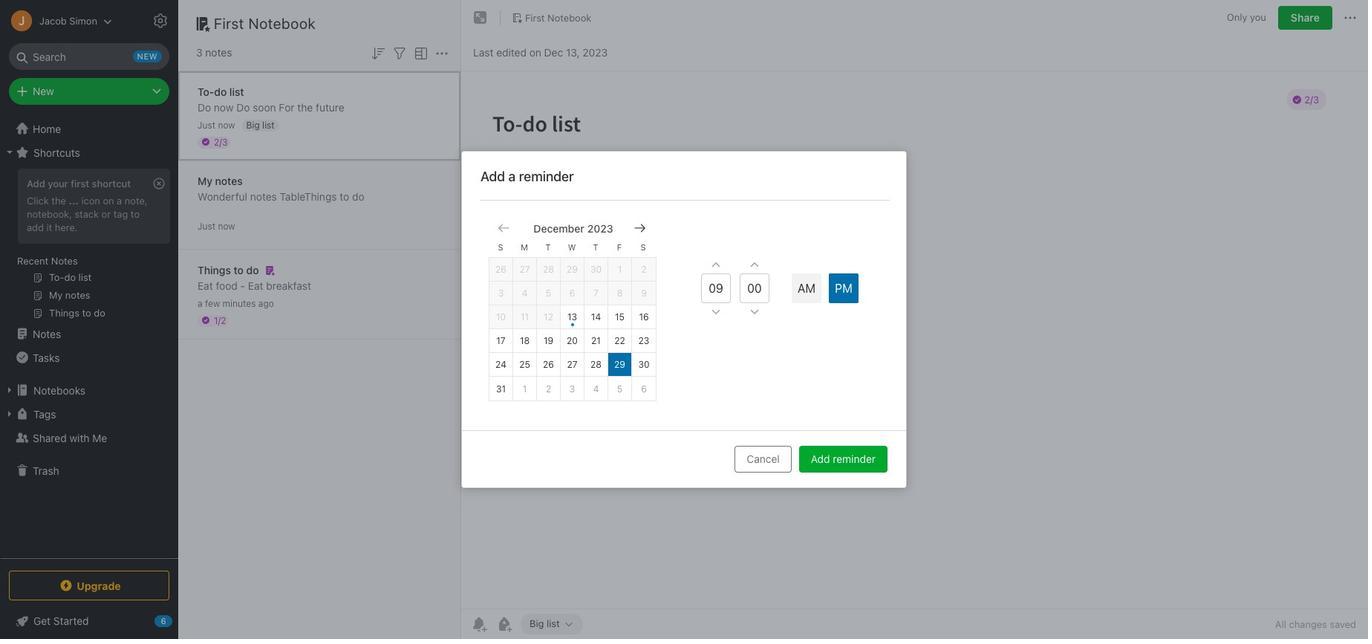 Task type: locate. For each thing, give the bounding box(es) containing it.
1 horizontal spatial 27
[[567, 359, 578, 370]]

1 right 31 button
[[523, 383, 527, 394]]

settings image
[[152, 12, 169, 30]]

notebooks link
[[0, 378, 178, 402]]

2 vertical spatial now
[[218, 220, 235, 231]]

2 horizontal spatial 3
[[570, 383, 575, 394]]

1 just now from the top
[[198, 119, 235, 130]]

3
[[196, 46, 203, 59], [498, 288, 504, 299], [570, 383, 575, 394]]

29 button down "22"
[[609, 353, 632, 377]]

2 horizontal spatial add
[[811, 453, 830, 465]]

eat down things
[[198, 279, 213, 292]]

3 button down 20 button
[[561, 377, 585, 400]]

5 button down 22 "button"
[[609, 377, 632, 400]]

1 vertical spatial 6
[[641, 383, 647, 394]]

8
[[617, 288, 623, 299]]

1 vertical spatial on
[[103, 195, 114, 207]]

26 button down 19
[[537, 353, 561, 377]]

1 t from the left
[[546, 242, 551, 252]]

4 for the rightmost 4 button
[[593, 383, 599, 394]]

notes for my
[[215, 174, 243, 187]]

0 horizontal spatial eat
[[198, 279, 213, 292]]

1 horizontal spatial eat
[[248, 279, 263, 292]]

eat right -
[[248, 279, 263, 292]]

0 vertical spatial 1 button
[[609, 258, 632, 282]]

on inside note window element
[[530, 46, 542, 58]]

0 vertical spatial 26
[[496, 264, 507, 275]]

do right tablethings at the left of page
[[352, 190, 365, 202]]

0 horizontal spatial 28
[[543, 264, 554, 275]]

t down the 2023 field
[[593, 242, 599, 252]]

0 horizontal spatial 2
[[546, 383, 551, 394]]

icon on a note, notebook, stack or tag to add it here.
[[27, 195, 148, 233]]

first notebook
[[525, 12, 592, 23], [214, 15, 316, 32]]

0 horizontal spatial 4
[[522, 288, 528, 299]]

just
[[198, 119, 216, 130], [198, 220, 216, 231]]

Select hour number field
[[701, 273, 731, 303]]

28 down '21' button
[[591, 359, 602, 370]]

just now down wonderful
[[198, 220, 235, 231]]

4 up 11
[[522, 288, 528, 299]]

upgrade
[[77, 579, 121, 592]]

0 horizontal spatial 26 button
[[490, 258, 513, 282]]

s left the m
[[498, 242, 503, 252]]

1 horizontal spatial 4
[[593, 383, 599, 394]]

28 button down december field
[[537, 258, 561, 282]]

0 horizontal spatial t
[[546, 242, 551, 252]]

shared with me
[[33, 431, 107, 444]]

0 horizontal spatial first
[[214, 15, 244, 32]]

on
[[530, 46, 542, 58], [103, 195, 114, 207]]

1 for 1 button to the top
[[618, 264, 622, 275]]

4 button up 11
[[513, 282, 537, 305]]

0 vertical spatial just
[[198, 119, 216, 130]]

the
[[297, 101, 313, 113], [52, 195, 66, 207]]

the right for
[[297, 101, 313, 113]]

to down note,
[[131, 208, 140, 220]]

5 down 22 "button"
[[617, 383, 623, 394]]

1 vertical spatial 28 button
[[585, 353, 609, 377]]

0 vertical spatial to
[[340, 190, 349, 202]]

4 down '21' button
[[593, 383, 599, 394]]

add a reminder
[[481, 169, 574, 184]]

26 right 25 button on the left of page
[[543, 359, 554, 370]]

first up last edited on dec 13, 2023
[[525, 12, 545, 23]]

0 vertical spatial 1
[[618, 264, 622, 275]]

2 just now from the top
[[198, 220, 235, 231]]

big list right add tag image
[[530, 618, 560, 629]]

December field
[[531, 220, 585, 236]]

1 vertical spatial a
[[117, 195, 122, 207]]

big right add tag image
[[530, 618, 544, 629]]

add inside 'add reminder' "button"
[[811, 453, 830, 465]]

1
[[618, 264, 622, 275], [523, 383, 527, 394]]

1 horizontal spatial t
[[593, 242, 599, 252]]

tablethings
[[280, 190, 337, 202]]

s right f
[[641, 242, 646, 252]]

just now up the 2/3
[[198, 119, 235, 130]]

4 button down '21' button
[[585, 377, 609, 400]]

1 horizontal spatial 3
[[498, 288, 504, 299]]

eat
[[198, 279, 213, 292], [248, 279, 263, 292]]

add inside group
[[27, 178, 45, 189]]

1 vertical spatial 26 button
[[537, 353, 561, 377]]

upgrade button
[[9, 571, 169, 600]]

5 button up 12
[[537, 282, 561, 305]]

2 button up the 9
[[632, 258, 656, 282]]

30 button up 7
[[585, 258, 609, 282]]

0 horizontal spatial a
[[117, 195, 122, 207]]

notes
[[205, 46, 232, 59], [215, 174, 243, 187], [250, 190, 277, 202]]

0 vertical spatial reminder
[[519, 169, 574, 184]]

list inside button
[[547, 618, 560, 629]]

to up -
[[234, 263, 244, 276]]

do
[[198, 101, 211, 113], [236, 101, 250, 113]]

shortcut
[[92, 178, 131, 189]]

1 horizontal spatial 1 button
[[609, 258, 632, 282]]

minutes
[[223, 298, 256, 309]]

1 vertical spatial 2 button
[[537, 377, 561, 400]]

14
[[591, 311, 601, 322]]

27 down 20 button
[[567, 359, 578, 370]]

3 down 20 button
[[570, 383, 575, 394]]

last
[[473, 46, 494, 58]]

add for add reminder
[[811, 453, 830, 465]]

3 up to-
[[196, 46, 203, 59]]

3 notes
[[196, 46, 232, 59]]

0 vertical spatial 28 button
[[537, 258, 561, 282]]

30 up 7
[[591, 264, 602, 275]]

1 vertical spatial notes
[[215, 174, 243, 187]]

29 down 22 "button"
[[615, 359, 626, 370]]

1 horizontal spatial 26
[[543, 359, 554, 370]]

edited
[[496, 46, 527, 58]]

reminder
[[519, 169, 574, 184], [833, 453, 876, 465]]

a
[[509, 169, 516, 184], [117, 195, 122, 207], [198, 298, 203, 309]]

1 horizontal spatial 29
[[615, 359, 626, 370]]

1 vertical spatial the
[[52, 195, 66, 207]]

Select minute number field
[[740, 273, 770, 303]]

11 button
[[513, 305, 537, 329]]

6 down 23 button
[[641, 383, 647, 394]]

notes up to-
[[205, 46, 232, 59]]

1 horizontal spatial 5
[[617, 383, 623, 394]]

4
[[522, 288, 528, 299], [593, 383, 599, 394]]

6 button down 23 button
[[632, 377, 656, 400]]

2 vertical spatial do
[[246, 263, 259, 276]]

notes up tasks
[[33, 327, 61, 340]]

tasks
[[33, 351, 60, 364]]

saved
[[1330, 618, 1357, 630]]

1 do from the left
[[198, 101, 211, 113]]

0 vertical spatial list
[[230, 85, 244, 98]]

2 vertical spatial notes
[[250, 190, 277, 202]]

27 for the bottom 27 button
[[567, 359, 578, 370]]

reminder inside "button"
[[833, 453, 876, 465]]

1 horizontal spatial on
[[530, 46, 542, 58]]

0 horizontal spatial the
[[52, 195, 66, 207]]

1 vertical spatial do
[[352, 190, 365, 202]]

3 up 10
[[498, 288, 504, 299]]

0 horizontal spatial 2 button
[[537, 377, 561, 400]]

6 up the 13
[[570, 288, 575, 299]]

now down wonderful
[[218, 220, 235, 231]]

to inside my notes wonderful notes tablethings to do
[[340, 190, 349, 202]]

0 horizontal spatial 29
[[567, 264, 578, 275]]

0 horizontal spatial 1
[[523, 383, 527, 394]]

0 horizontal spatial to
[[131, 208, 140, 220]]

1 horizontal spatial do
[[236, 101, 250, 113]]

0 vertical spatial 6
[[570, 288, 575, 299]]

1 vertical spatial 29 button
[[609, 353, 632, 377]]

icon
[[81, 195, 100, 207]]

1 vertical spatial 30 button
[[632, 353, 656, 377]]

first notebook up 3 notes
[[214, 15, 316, 32]]

notes up wonderful
[[215, 174, 243, 187]]

a inside icon on a note, notebook, stack or tag to add it here.
[[117, 195, 122, 207]]

26 up 10
[[496, 264, 507, 275]]

pm
[[835, 282, 853, 295]]

list down soon
[[262, 119, 275, 130]]

24
[[496, 359, 507, 370]]

0 vertical spatial the
[[297, 101, 313, 113]]

just up the 2/3
[[198, 119, 216, 130]]

3 button
[[490, 282, 513, 305], [561, 377, 585, 400]]

1 button down f
[[609, 258, 632, 282]]

2 just from the top
[[198, 220, 216, 231]]

20 button
[[561, 329, 585, 353]]

2 button right 31 button
[[537, 377, 561, 400]]

1 horizontal spatial big list
[[530, 618, 560, 629]]

1 vertical spatial 2
[[546, 383, 551, 394]]

2023 inside note window element
[[583, 46, 608, 58]]

0 vertical spatial do
[[214, 85, 227, 98]]

tree
[[0, 117, 178, 557]]

2023 right 13,
[[583, 46, 608, 58]]

notes right recent
[[51, 255, 78, 267]]

16
[[639, 311, 649, 322]]

26 button up 10
[[490, 258, 513, 282]]

5 up 12
[[546, 288, 551, 299]]

18
[[520, 335, 530, 346]]

list right to-
[[230, 85, 244, 98]]

1 vertical spatial big
[[530, 618, 544, 629]]

16 button
[[632, 305, 656, 329]]

6
[[570, 288, 575, 299], [641, 383, 647, 394]]

big inside button
[[530, 618, 544, 629]]

27 down the m
[[520, 264, 530, 275]]

26 button
[[490, 258, 513, 282], [537, 353, 561, 377]]

29 button down w
[[561, 258, 585, 282]]

3 button up 10
[[490, 282, 513, 305]]

1 horizontal spatial first
[[525, 12, 545, 23]]

now up the 2/3
[[218, 119, 235, 130]]

29 down w
[[567, 264, 578, 275]]

27 button down the m
[[513, 258, 537, 282]]

m
[[521, 242, 528, 252]]

27
[[520, 264, 530, 275], [567, 359, 578, 370]]

tree containing home
[[0, 117, 178, 557]]

1 horizontal spatial 1
[[618, 264, 622, 275]]

1 horizontal spatial notebook
[[548, 12, 592, 23]]

2 up the 9
[[642, 264, 647, 275]]

1 button right '31'
[[513, 377, 537, 400]]

2023 right december
[[588, 222, 613, 234]]

am
[[798, 282, 816, 295]]

0 vertical spatial on
[[530, 46, 542, 58]]

the left ...
[[52, 195, 66, 207]]

1 horizontal spatial add
[[481, 169, 505, 184]]

1 horizontal spatial 6 button
[[632, 377, 656, 400]]

list
[[230, 85, 244, 98], [262, 119, 275, 130], [547, 618, 560, 629]]

big list down soon
[[246, 119, 275, 130]]

28 button down 21
[[585, 353, 609, 377]]

1 vertical spatial 3 button
[[561, 377, 585, 400]]

share button
[[1279, 6, 1333, 30]]

0 vertical spatial a
[[509, 169, 516, 184]]

21 button
[[585, 329, 609, 353]]

1 vertical spatial 5 button
[[609, 377, 632, 400]]

first notebook inside button
[[525, 12, 592, 23]]

2 right 31 button
[[546, 383, 551, 394]]

1 horizontal spatial reminder
[[833, 453, 876, 465]]

future
[[316, 101, 345, 113]]

do left soon
[[236, 101, 250, 113]]

28
[[543, 264, 554, 275], [591, 359, 602, 370]]

first inside note list element
[[214, 15, 244, 32]]

do
[[214, 85, 227, 98], [352, 190, 365, 202], [246, 263, 259, 276]]

2 vertical spatial list
[[547, 618, 560, 629]]

...
[[69, 195, 79, 207]]

do down to-
[[198, 101, 211, 113]]

0 horizontal spatial 3
[[196, 46, 203, 59]]

0 horizontal spatial list
[[230, 85, 244, 98]]

list right add tag image
[[547, 618, 560, 629]]

0 horizontal spatial big
[[246, 119, 260, 130]]

shared
[[33, 431, 67, 444]]

do down 3 notes
[[214, 85, 227, 98]]

for
[[279, 101, 295, 113]]

first notebook up dec
[[525, 12, 592, 23]]

do up eat food - eat breakfast
[[246, 263, 259, 276]]

1 down f
[[618, 264, 622, 275]]

1 vertical spatial 1 button
[[513, 377, 537, 400]]

1 horizontal spatial 28
[[591, 359, 602, 370]]

0 vertical spatial 27
[[520, 264, 530, 275]]

pm button
[[828, 272, 860, 305]]

2
[[642, 264, 647, 275], [546, 383, 551, 394]]

big down soon
[[246, 119, 260, 130]]

30 down 23 button
[[639, 359, 650, 370]]

None search field
[[19, 43, 159, 70]]

on up or
[[103, 195, 114, 207]]

0 horizontal spatial first notebook
[[214, 15, 316, 32]]

to inside icon on a note, notebook, stack or tag to add it here.
[[131, 208, 140, 220]]

recent notes
[[17, 255, 78, 267]]

you
[[1251, 11, 1267, 23]]

1 horizontal spatial 30 button
[[632, 353, 656, 377]]

30 button
[[585, 258, 609, 282], [632, 353, 656, 377]]

first up 3 notes
[[214, 15, 244, 32]]

first
[[525, 12, 545, 23], [214, 15, 244, 32]]

notes right wonderful
[[250, 190, 277, 202]]

now down to-
[[214, 101, 234, 113]]

27 button down the 20
[[561, 353, 585, 377]]

to right tablethings at the left of page
[[340, 190, 349, 202]]

0 vertical spatial notes
[[205, 46, 232, 59]]

28 down december field
[[543, 264, 554, 275]]

0 horizontal spatial 4 button
[[513, 282, 537, 305]]

1 vertical spatial 28
[[591, 359, 602, 370]]

14 button
[[585, 305, 609, 329]]

27 button
[[513, 258, 537, 282], [561, 353, 585, 377]]

2 eat from the left
[[248, 279, 263, 292]]

30 button down 23
[[632, 353, 656, 377]]

28 button
[[537, 258, 561, 282], [585, 353, 609, 377]]

0 horizontal spatial 6 button
[[561, 282, 585, 305]]

on left dec
[[530, 46, 542, 58]]

1 vertical spatial just
[[198, 220, 216, 231]]

0 vertical spatial 3
[[196, 46, 203, 59]]

0 vertical spatial 30 button
[[585, 258, 609, 282]]

13,
[[566, 46, 580, 58]]

24 button
[[490, 353, 513, 377]]

just down wonderful
[[198, 220, 216, 231]]

to
[[340, 190, 349, 202], [131, 208, 140, 220], [234, 263, 244, 276]]

group
[[0, 164, 178, 328]]

t down december field
[[546, 242, 551, 252]]

1 horizontal spatial s
[[641, 242, 646, 252]]

15
[[615, 311, 625, 322]]

0 vertical spatial notes
[[51, 255, 78, 267]]

add for add a reminder
[[481, 169, 505, 184]]

1 vertical spatial reminder
[[833, 453, 876, 465]]

3 inside note list element
[[196, 46, 203, 59]]

it
[[46, 221, 52, 233]]

note list element
[[178, 0, 461, 639]]

6 button left 7
[[561, 282, 585, 305]]

4 button
[[513, 282, 537, 305], [585, 377, 609, 400]]

changes
[[1290, 618, 1328, 630]]

0 vertical spatial 4 button
[[513, 282, 537, 305]]

0 horizontal spatial 30
[[591, 264, 602, 275]]



Task type: describe. For each thing, give the bounding box(es) containing it.
dec
[[544, 46, 563, 58]]

1/2
[[214, 315, 226, 326]]

add
[[27, 221, 44, 233]]

1 for the leftmost 1 button
[[523, 383, 527, 394]]

click
[[27, 195, 49, 207]]

f
[[617, 242, 622, 252]]

add tag image
[[496, 615, 513, 633]]

first notebook inside note list element
[[214, 15, 316, 32]]

1 vertical spatial list
[[262, 119, 275, 130]]

1 horizontal spatial 29 button
[[609, 353, 632, 377]]

expand tags image
[[4, 408, 16, 420]]

0 vertical spatial 5 button
[[537, 282, 561, 305]]

all changes saved
[[1276, 618, 1357, 630]]

notes for 3
[[205, 46, 232, 59]]

first inside button
[[525, 12, 545, 23]]

2 vertical spatial to
[[234, 263, 244, 276]]

2 for 2 button to the right
[[642, 264, 647, 275]]

recent
[[17, 255, 49, 267]]

0 horizontal spatial 1 button
[[513, 377, 537, 400]]

my
[[198, 174, 212, 187]]

new button
[[9, 78, 169, 105]]

31
[[496, 383, 506, 394]]

with
[[69, 431, 90, 444]]

december 2023
[[534, 222, 613, 234]]

note,
[[125, 195, 148, 207]]

things
[[198, 263, 231, 276]]

tasks button
[[0, 346, 178, 369]]

trash
[[33, 464, 59, 477]]

group containing add your first shortcut
[[0, 164, 178, 328]]

cancel button
[[735, 446, 792, 473]]

2/3
[[214, 136, 228, 147]]

shortcuts
[[33, 146, 80, 159]]

am button
[[791, 272, 823, 305]]

Search text field
[[19, 43, 159, 70]]

25 button
[[513, 353, 537, 377]]

Note Editor text field
[[461, 71, 1369, 609]]

only
[[1227, 11, 1248, 23]]

7
[[594, 288, 599, 299]]

home
[[33, 122, 61, 135]]

1 vertical spatial 2023
[[588, 222, 613, 234]]

2 for the bottommost 2 button
[[546, 383, 551, 394]]

big inside note list element
[[246, 119, 260, 130]]

8 button
[[609, 282, 632, 305]]

your
[[48, 178, 68, 189]]

1 just from the top
[[198, 119, 216, 130]]

1 vertical spatial 26
[[543, 359, 554, 370]]

1 vertical spatial notes
[[33, 327, 61, 340]]

1 horizontal spatial do
[[246, 263, 259, 276]]

1 eat from the left
[[198, 279, 213, 292]]

add reminder button
[[799, 446, 888, 473]]

0 vertical spatial 27 button
[[513, 258, 537, 282]]

add reminder
[[811, 453, 876, 465]]

expand note image
[[472, 9, 490, 27]]

now inside to-do list do now do soon for the future
[[214, 101, 234, 113]]

trash link
[[0, 458, 178, 482]]

0 horizontal spatial reminder
[[519, 169, 574, 184]]

6 for the bottommost 6 button
[[641, 383, 647, 394]]

to-do list do now do soon for the future
[[198, 85, 345, 113]]

last edited on dec 13, 2023
[[473, 46, 608, 58]]

big list inside note list element
[[246, 119, 275, 130]]

do inside my notes wonderful notes tablethings to do
[[352, 190, 365, 202]]

december
[[534, 222, 585, 234]]

2 s from the left
[[641, 242, 646, 252]]

9
[[641, 288, 647, 299]]

31 button
[[490, 377, 513, 400]]

list inside to-do list do now do soon for the future
[[230, 85, 244, 98]]

2 do from the left
[[236, 101, 250, 113]]

notebook,
[[27, 208, 72, 220]]

1 horizontal spatial 3 button
[[561, 377, 585, 400]]

a inside note list element
[[198, 298, 203, 309]]

0 horizontal spatial 26
[[496, 264, 507, 275]]

17 button
[[490, 329, 513, 353]]

expand notebooks image
[[4, 384, 16, 396]]

1 vertical spatial 3
[[498, 288, 504, 299]]

30 for top 30 button
[[591, 264, 602, 275]]

1 vertical spatial 29
[[615, 359, 626, 370]]

6 for the topmost 6 button
[[570, 288, 575, 299]]

all
[[1276, 618, 1287, 630]]

1 vertical spatial 6 button
[[632, 377, 656, 400]]

2 vertical spatial 3
[[570, 383, 575, 394]]

cancel
[[747, 453, 780, 465]]

19 button
[[537, 329, 561, 353]]

1 horizontal spatial 2 button
[[632, 258, 656, 282]]

me
[[92, 431, 107, 444]]

12
[[544, 311, 553, 322]]

big list inside button
[[530, 618, 560, 629]]

2023 field
[[585, 220, 613, 236]]

7 button
[[585, 282, 609, 305]]

few
[[205, 298, 220, 309]]

add for add your first shortcut
[[27, 178, 45, 189]]

1 vertical spatial now
[[218, 119, 235, 130]]

1 horizontal spatial 4 button
[[585, 377, 609, 400]]

-
[[240, 279, 245, 292]]

stack
[[75, 208, 99, 220]]

4 for the top 4 button
[[522, 288, 528, 299]]

1 s from the left
[[498, 242, 503, 252]]

19
[[544, 335, 554, 346]]

notebook inside note list element
[[248, 15, 316, 32]]

25
[[519, 359, 530, 370]]

shared with me link
[[0, 426, 178, 450]]

1 horizontal spatial 5 button
[[609, 377, 632, 400]]

only you
[[1227, 11, 1267, 23]]

ago
[[258, 298, 274, 309]]

22 button
[[609, 329, 632, 353]]

2 t from the left
[[593, 242, 599, 252]]

notebook inside button
[[548, 12, 592, 23]]

1 horizontal spatial 26 button
[[537, 353, 561, 377]]

2 horizontal spatial a
[[509, 169, 516, 184]]

do inside to-do list do now do soon for the future
[[214, 85, 227, 98]]

things to do
[[198, 263, 259, 276]]

0 vertical spatial 6 button
[[561, 282, 585, 305]]

13 button
[[561, 305, 585, 329]]

0 vertical spatial 26 button
[[490, 258, 513, 282]]

22
[[615, 335, 625, 346]]

0 horizontal spatial 3 button
[[490, 282, 513, 305]]

17
[[497, 335, 506, 346]]

10 button
[[490, 305, 513, 329]]

the inside to-do list do now do soon for the future
[[297, 101, 313, 113]]

new
[[33, 85, 54, 97]]

0 vertical spatial 29
[[567, 264, 578, 275]]

27 for the topmost 27 button
[[520, 264, 530, 275]]

first notebook button
[[507, 7, 597, 28]]

30 for the rightmost 30 button
[[639, 359, 650, 370]]

10
[[496, 311, 506, 322]]

notes link
[[0, 322, 178, 346]]

a few minutes ago
[[198, 298, 274, 309]]

21
[[592, 335, 601, 346]]

on inside icon on a note, notebook, stack or tag to add it here.
[[103, 195, 114, 207]]

tags button
[[0, 402, 178, 426]]

notebooks
[[33, 384, 86, 396]]

9 button
[[632, 282, 656, 305]]

tags
[[33, 408, 56, 420]]

0 horizontal spatial 28 button
[[537, 258, 561, 282]]

breakfast
[[266, 279, 311, 292]]

18 button
[[513, 329, 537, 353]]

0 horizontal spatial 29 button
[[561, 258, 585, 282]]

home link
[[0, 117, 178, 140]]

1 horizontal spatial 28 button
[[585, 353, 609, 377]]

food
[[216, 279, 238, 292]]

w
[[568, 242, 576, 252]]

15 button
[[609, 305, 632, 329]]

0 horizontal spatial 5
[[546, 288, 551, 299]]

1 vertical spatial 27 button
[[561, 353, 585, 377]]

add a reminder image
[[470, 615, 488, 633]]

shortcuts button
[[0, 140, 178, 164]]

or
[[102, 208, 111, 220]]

click the ...
[[27, 195, 79, 207]]

note window element
[[461, 0, 1369, 639]]

tag
[[113, 208, 128, 220]]

eat food - eat breakfast
[[198, 279, 311, 292]]



Task type: vqa. For each thing, say whether or not it's contained in the screenshot.
Help And Learning Task Checklist field
no



